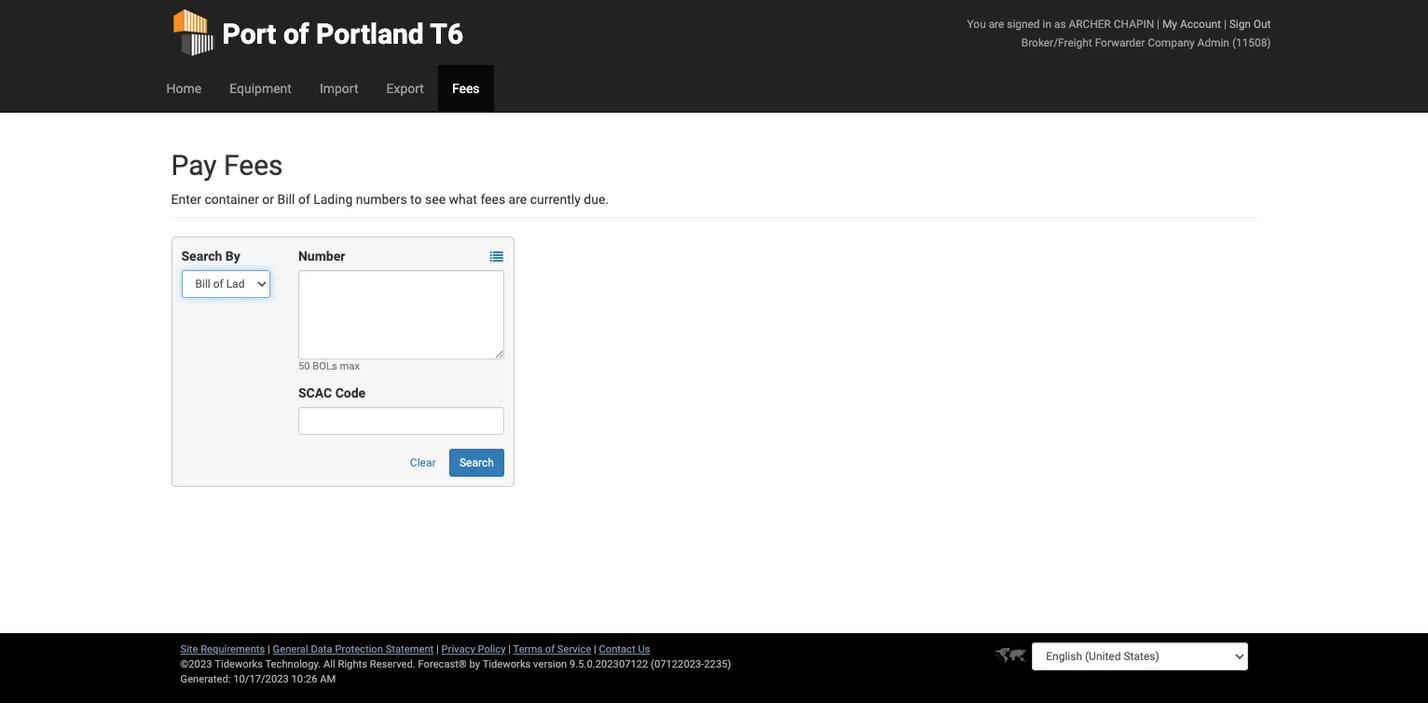 Task type: describe. For each thing, give the bounding box(es) containing it.
search for search
[[460, 457, 494, 470]]

search button
[[449, 449, 504, 477]]

| up tideworks at the bottom left of the page
[[508, 644, 511, 656]]

terms
[[513, 644, 543, 656]]

of inside 'link'
[[283, 18, 309, 50]]

2235)
[[704, 659, 731, 671]]

equipment button
[[215, 65, 306, 112]]

search for search by
[[181, 249, 222, 264]]

us
[[638, 644, 650, 656]]

chapin
[[1114, 18, 1154, 31]]

port of portland t6 link
[[171, 0, 463, 65]]

tideworks
[[483, 659, 531, 671]]

container
[[204, 192, 259, 207]]

service
[[557, 644, 591, 656]]

out
[[1254, 18, 1271, 31]]

all
[[323, 659, 335, 671]]

broker/freight
[[1021, 36, 1092, 49]]

| left the sign on the right
[[1224, 18, 1227, 31]]

numbers
[[356, 192, 407, 207]]

home button
[[152, 65, 215, 112]]

fees button
[[438, 65, 494, 112]]

fees
[[480, 192, 505, 207]]

policy
[[478, 644, 506, 656]]

import
[[320, 81, 358, 96]]

rights
[[338, 659, 367, 671]]

statement
[[386, 644, 434, 656]]

(11508)
[[1232, 36, 1271, 49]]

sign
[[1229, 18, 1251, 31]]

are inside you are signed in as archer chapin | my account | sign out broker/freight forwarder company admin (11508)
[[989, 18, 1004, 31]]

data
[[311, 644, 332, 656]]

privacy policy link
[[441, 644, 506, 656]]

privacy
[[441, 644, 475, 656]]

bols
[[313, 361, 337, 373]]

(07122023-
[[651, 659, 704, 671]]

technology.
[[265, 659, 321, 671]]

site requirements link
[[180, 644, 265, 656]]

pay
[[171, 149, 217, 182]]

search by
[[181, 249, 240, 264]]

scac
[[298, 386, 332, 401]]

Number text field
[[298, 270, 504, 360]]

10:26
[[291, 674, 317, 686]]

import button
[[306, 65, 372, 112]]

am
[[320, 674, 336, 686]]

version
[[533, 659, 567, 671]]

or
[[262, 192, 274, 207]]

©2023 tideworks
[[180, 659, 263, 671]]

general data protection statement link
[[273, 644, 434, 656]]

in
[[1043, 18, 1051, 31]]

you are signed in as archer chapin | my account | sign out broker/freight forwarder company admin (11508)
[[967, 18, 1271, 49]]

contact
[[599, 644, 635, 656]]

clear
[[410, 457, 436, 470]]

of inside site requirements | general data protection statement | privacy policy | terms of service | contact us ©2023 tideworks technology. all rights reserved. forecast® by tideworks version 9.5.0.202307122 (07122023-2235) generated: 10/17/2023 10:26 am
[[545, 644, 555, 656]]

site
[[180, 644, 198, 656]]

lading
[[313, 192, 353, 207]]

1 vertical spatial are
[[509, 192, 527, 207]]

export
[[386, 81, 424, 96]]

50 bols max
[[298, 361, 360, 373]]

archer
[[1069, 18, 1111, 31]]

sign out link
[[1229, 18, 1271, 31]]

home
[[166, 81, 201, 96]]

| left my
[[1157, 18, 1160, 31]]

my
[[1162, 18, 1177, 31]]



Task type: locate. For each thing, give the bounding box(es) containing it.
0 vertical spatial fees
[[452, 81, 480, 96]]

portland
[[316, 18, 424, 50]]

| left general
[[268, 644, 270, 656]]

t6
[[430, 18, 463, 50]]

fees
[[452, 81, 480, 96], [224, 149, 283, 182]]

show list image
[[490, 251, 503, 264]]

export button
[[372, 65, 438, 112]]

2 vertical spatial of
[[545, 644, 555, 656]]

0 horizontal spatial are
[[509, 192, 527, 207]]

SCAC Code text field
[[298, 407, 504, 435]]

9.5.0.202307122
[[570, 659, 648, 671]]

of
[[283, 18, 309, 50], [298, 192, 310, 207], [545, 644, 555, 656]]

1 vertical spatial fees
[[224, 149, 283, 182]]

0 horizontal spatial search
[[181, 249, 222, 264]]

pay fees
[[171, 149, 283, 182]]

bill
[[277, 192, 295, 207]]

| up forecast®
[[436, 644, 439, 656]]

search left by
[[181, 249, 222, 264]]

are right you
[[989, 18, 1004, 31]]

are
[[989, 18, 1004, 31], [509, 192, 527, 207]]

signed
[[1007, 18, 1040, 31]]

clear button
[[400, 449, 446, 477]]

equipment
[[229, 81, 292, 96]]

enter container or bill of lading numbers to see what fees are currently due.
[[171, 192, 609, 207]]

enter
[[171, 192, 201, 207]]

requirements
[[201, 644, 265, 656]]

search inside button
[[460, 457, 494, 470]]

1 vertical spatial search
[[460, 457, 494, 470]]

currently
[[530, 192, 581, 207]]

1 horizontal spatial search
[[460, 457, 494, 470]]

fees down t6
[[452, 81, 480, 96]]

what
[[449, 192, 477, 207]]

account
[[1180, 18, 1221, 31]]

50
[[298, 361, 310, 373]]

of right bill
[[298, 192, 310, 207]]

number
[[298, 249, 345, 264]]

see
[[425, 192, 446, 207]]

fees inside dropdown button
[[452, 81, 480, 96]]

0 horizontal spatial fees
[[224, 149, 283, 182]]

contact us link
[[599, 644, 650, 656]]

search
[[181, 249, 222, 264], [460, 457, 494, 470]]

0 vertical spatial are
[[989, 18, 1004, 31]]

0 vertical spatial of
[[283, 18, 309, 50]]

to
[[410, 192, 422, 207]]

search right the clear
[[460, 457, 494, 470]]

forecast®
[[418, 659, 467, 671]]

1 vertical spatial of
[[298, 192, 310, 207]]

fees up or
[[224, 149, 283, 182]]

of right port
[[283, 18, 309, 50]]

reserved.
[[370, 659, 416, 671]]

you
[[967, 18, 986, 31]]

general
[[273, 644, 308, 656]]

scac code
[[298, 386, 366, 401]]

port of portland t6
[[222, 18, 463, 50]]

as
[[1054, 18, 1066, 31]]

| up 9.5.0.202307122
[[594, 644, 596, 656]]

by
[[469, 659, 480, 671]]

|
[[1157, 18, 1160, 31], [1224, 18, 1227, 31], [268, 644, 270, 656], [436, 644, 439, 656], [508, 644, 511, 656], [594, 644, 596, 656]]

of up version
[[545, 644, 555, 656]]

10/17/2023
[[233, 674, 289, 686]]

site requirements | general data protection statement | privacy policy | terms of service | contact us ©2023 tideworks technology. all rights reserved. forecast® by tideworks version 9.5.0.202307122 (07122023-2235) generated: 10/17/2023 10:26 am
[[180, 644, 731, 686]]

1 horizontal spatial are
[[989, 18, 1004, 31]]

protection
[[335, 644, 383, 656]]

1 horizontal spatial fees
[[452, 81, 480, 96]]

0 vertical spatial search
[[181, 249, 222, 264]]

terms of service link
[[513, 644, 591, 656]]

port
[[222, 18, 276, 50]]

code
[[335, 386, 366, 401]]

admin
[[1197, 36, 1229, 49]]

generated:
[[180, 674, 231, 686]]

are right fees
[[509, 192, 527, 207]]

company
[[1148, 36, 1195, 49]]

due.
[[584, 192, 609, 207]]

by
[[225, 249, 240, 264]]

forwarder
[[1095, 36, 1145, 49]]

my account link
[[1162, 18, 1221, 31]]

max
[[340, 361, 360, 373]]



Task type: vqa. For each thing, say whether or not it's contained in the screenshot.
Site Requirements | General Data Protection Statement | Privacy Policy | Terms of Service | Contact Us ©2023 Tideworks Technology. All Rights Reserved. Forecast® by Tideworks version 9.5.0.202307122 (07122023-2235) Generated: 10/13/2023 12:45 PM
no



